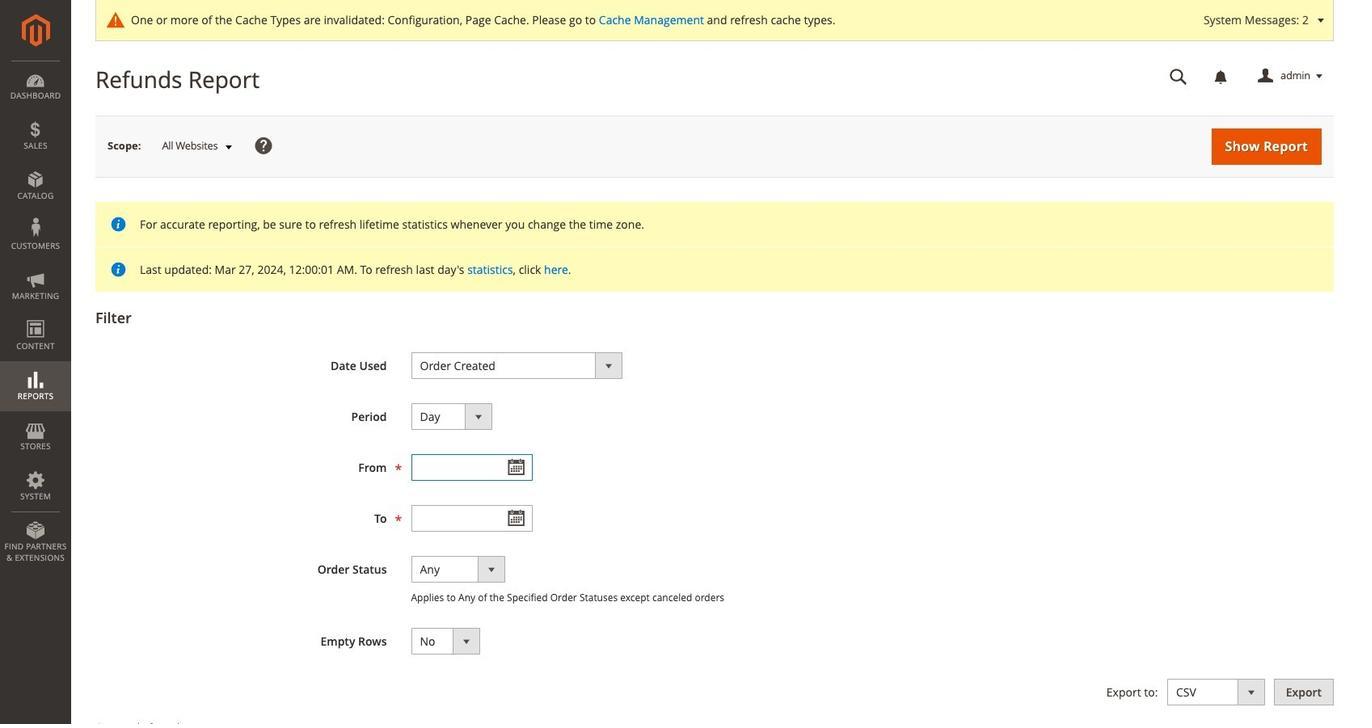 Task type: locate. For each thing, give the bounding box(es) containing it.
menu bar
[[0, 61, 71, 572]]

None text field
[[411, 454, 532, 481], [411, 505, 532, 532], [411, 454, 532, 481], [411, 505, 532, 532]]

None text field
[[1159, 62, 1199, 91]]



Task type: describe. For each thing, give the bounding box(es) containing it.
magento admin panel image
[[21, 14, 50, 47]]



